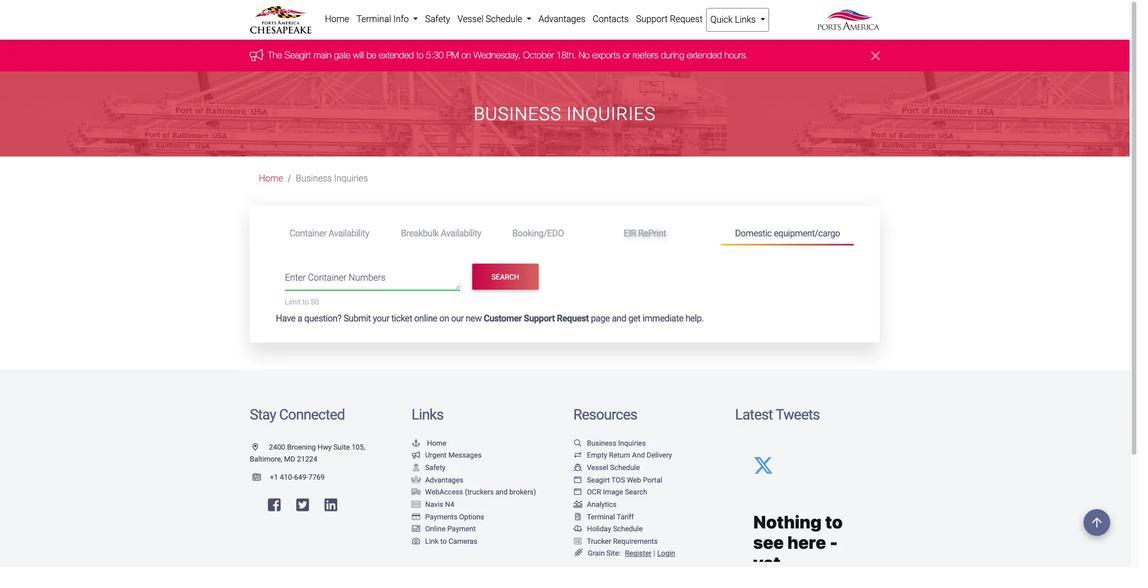 Task type: describe. For each thing, give the bounding box(es) containing it.
reefers
[[633, 50, 659, 60]]

main
[[314, 50, 332, 60]]

to for limit to 50
[[303, 298, 309, 307]]

1 horizontal spatial business
[[474, 103, 562, 125]]

baltimore,
[[250, 456, 282, 464]]

immediate
[[643, 314, 684, 324]]

0 horizontal spatial vessel
[[458, 14, 484, 24]]

browser image
[[574, 477, 583, 485]]

home link for urgent messages link
[[412, 440, 447, 448]]

+1 410-649-7769 link
[[250, 474, 325, 482]]

info
[[394, 14, 409, 24]]

schedule for the right vessel schedule link
[[610, 464, 640, 473]]

online
[[415, 314, 438, 324]]

home link for terminal info link
[[321, 8, 353, 31]]

eir reprint
[[624, 228, 666, 239]]

will
[[353, 50, 364, 60]]

close image
[[872, 49, 880, 63]]

+1
[[270, 474, 278, 482]]

0 vertical spatial support
[[636, 14, 668, 24]]

analytics image
[[574, 502, 583, 509]]

breakbulk availability link
[[387, 223, 499, 244]]

linkedin image
[[325, 498, 338, 513]]

image
[[603, 489, 624, 497]]

ocr image search link
[[574, 489, 648, 497]]

the seagirt main gate will be extended to 5:30 pm on wednesday, october 18th.  no exports or reefers during extended hours. link
[[268, 50, 749, 60]]

file invoice image
[[574, 514, 583, 522]]

container availability link
[[276, 223, 387, 244]]

105,
[[352, 443, 365, 452]]

0 horizontal spatial request
[[557, 314, 589, 324]]

the seagirt main gate will be extended to 5:30 pm on wednesday, october 18th.  no exports or reefers during extended hours.
[[268, 50, 749, 60]]

terminal tariff link
[[574, 513, 634, 522]]

2400 broening hwy suite 105, baltimore, md 21224
[[250, 443, 365, 464]]

web
[[627, 476, 642, 485]]

tweets
[[776, 407, 820, 424]]

0 vertical spatial vessel schedule
[[458, 14, 525, 24]]

booking/edo link
[[499, 223, 610, 244]]

search inside button
[[492, 273, 520, 281]]

2400
[[269, 443, 285, 452]]

eir reprint link
[[610, 223, 722, 244]]

link
[[425, 538, 439, 546]]

terminal for terminal tariff
[[587, 513, 615, 522]]

quick links
[[711, 14, 758, 25]]

1 vertical spatial home link
[[259, 173, 283, 184]]

reprint
[[639, 228, 666, 239]]

0 vertical spatial vessel schedule link
[[454, 8, 535, 31]]

october
[[523, 50, 554, 60]]

booking/edo
[[513, 228, 564, 239]]

and
[[632, 452, 645, 460]]

exports
[[593, 50, 621, 60]]

tariff
[[617, 513, 634, 522]]

1 vertical spatial inquiries
[[334, 173, 368, 184]]

our
[[451, 314, 464, 324]]

hwy
[[318, 443, 332, 452]]

user hard hat image
[[412, 465, 421, 472]]

urgent messages
[[425, 452, 482, 460]]

navis
[[425, 501, 444, 509]]

1 vertical spatial on
[[440, 314, 449, 324]]

2 vertical spatial business inquiries
[[587, 440, 646, 448]]

(truckers
[[465, 489, 494, 497]]

1 horizontal spatial vessel schedule link
[[574, 464, 640, 473]]

cameras
[[449, 538, 478, 546]]

go to top image
[[1084, 510, 1111, 537]]

list alt image
[[574, 539, 583, 546]]

0 horizontal spatial business
[[296, 173, 332, 184]]

pm
[[446, 50, 459, 60]]

customer support request link
[[484, 314, 589, 324]]

+1 410-649-7769
[[270, 474, 325, 482]]

analytics link
[[574, 501, 617, 509]]

grain
[[588, 550, 605, 559]]

1 extended from the left
[[379, 50, 414, 60]]

latest
[[736, 407, 773, 424]]

support request
[[636, 14, 703, 24]]

map marker alt image
[[253, 445, 267, 452]]

seagirt tos web portal link
[[574, 476, 663, 485]]

navis n4 link
[[412, 501, 455, 509]]

empty return and delivery
[[587, 452, 673, 460]]

broening
[[287, 443, 316, 452]]

your
[[373, 314, 390, 324]]

options
[[459, 513, 485, 522]]

question?
[[304, 314, 342, 324]]

during
[[661, 50, 685, 60]]

on inside 'alert'
[[462, 50, 471, 60]]

0 vertical spatial advantages
[[539, 14, 586, 24]]

facebook square image
[[268, 498, 281, 513]]

contacts
[[593, 14, 629, 24]]

2 vertical spatial inquiries
[[618, 440, 646, 448]]

login
[[658, 550, 676, 559]]

1 safety from the top
[[425, 14, 450, 24]]

online
[[425, 525, 446, 534]]

stay
[[250, 407, 276, 424]]

2400 broening hwy suite 105, baltimore, md 21224 link
[[250, 443, 365, 464]]

new
[[466, 314, 482, 324]]

0 vertical spatial business inquiries
[[474, 103, 656, 125]]

18th.
[[557, 50, 576, 60]]

1 vertical spatial business inquiries
[[296, 173, 368, 184]]

schedule for the holiday schedule link
[[613, 525, 643, 534]]

7769
[[309, 474, 325, 482]]

return
[[609, 452, 631, 460]]

1 horizontal spatial seagirt
[[587, 476, 610, 485]]

truck container image
[[412, 490, 421, 497]]

online payment
[[425, 525, 476, 534]]

|
[[654, 549, 656, 559]]

holiday
[[587, 525, 612, 534]]

support request link
[[633, 8, 707, 31]]

0 vertical spatial container
[[290, 228, 327, 239]]

trucker requirements link
[[574, 538, 658, 546]]

webaccess (truckers and brokers)
[[425, 489, 536, 497]]

be
[[367, 50, 376, 60]]

webaccess (truckers and brokers) link
[[412, 489, 536, 497]]

a
[[298, 314, 302, 324]]

1 horizontal spatial search
[[625, 489, 648, 497]]

the seagirt main gate will be extended to 5:30 pm on wednesday, october 18th.  no exports or reefers during extended hours. alert
[[0, 40, 1130, 72]]

ocr
[[587, 489, 601, 497]]

649-
[[294, 474, 309, 482]]

search button
[[472, 264, 539, 290]]

quick
[[711, 14, 733, 25]]

1 horizontal spatial advantages link
[[535, 8, 589, 31]]

trucker
[[587, 538, 612, 546]]

2 safety from the top
[[425, 464, 446, 473]]

payment
[[448, 525, 476, 534]]

hours.
[[725, 50, 749, 60]]

md
[[284, 456, 295, 464]]

1 vertical spatial container
[[308, 273, 347, 283]]



Task type: locate. For each thing, give the bounding box(es) containing it.
availability up enter container numbers
[[329, 228, 369, 239]]

2 horizontal spatial to
[[441, 538, 447, 546]]

410-
[[280, 474, 294, 482]]

webaccess
[[425, 489, 463, 497]]

search image
[[574, 441, 583, 448]]

bullhorn image
[[250, 49, 268, 61], [412, 453, 421, 460]]

support right customer
[[524, 314, 555, 324]]

0 horizontal spatial links
[[412, 407, 444, 424]]

0 vertical spatial home link
[[321, 8, 353, 31]]

vessel down empty
[[587, 464, 609, 473]]

terminal info link
[[353, 8, 422, 31]]

0 vertical spatial links
[[735, 14, 756, 25]]

credit card front image
[[412, 527, 421, 534]]

requirements
[[613, 538, 658, 546]]

1 vertical spatial support
[[524, 314, 555, 324]]

seagirt tos web portal
[[587, 476, 663, 485]]

to right link
[[441, 538, 447, 546]]

1 horizontal spatial and
[[612, 314, 627, 324]]

1 vertical spatial vessel schedule
[[587, 464, 640, 473]]

bullhorn image inside the seagirt main gate will be extended to 5:30 pm on wednesday, october 18th.  no exports or reefers during extended hours. 'alert'
[[250, 49, 268, 61]]

2 vertical spatial schedule
[[613, 525, 643, 534]]

get
[[629, 314, 641, 324]]

1 horizontal spatial to
[[417, 50, 424, 60]]

have
[[276, 314, 296, 324]]

0 vertical spatial to
[[417, 50, 424, 60]]

0 horizontal spatial to
[[303, 298, 309, 307]]

safety link
[[422, 8, 454, 31], [412, 464, 446, 473]]

1 horizontal spatial vessel schedule
[[587, 464, 640, 473]]

schedule down tariff
[[613, 525, 643, 534]]

1 vertical spatial terminal
[[587, 513, 615, 522]]

availability right breakbulk
[[441, 228, 482, 239]]

contacts link
[[589, 8, 633, 31]]

on
[[462, 50, 471, 60], [440, 314, 449, 324]]

vessel schedule
[[458, 14, 525, 24], [587, 464, 640, 473]]

1 horizontal spatial advantages
[[539, 14, 586, 24]]

quick links link
[[707, 8, 770, 32]]

1 vertical spatial safety link
[[412, 464, 446, 473]]

submit
[[344, 314, 371, 324]]

advantages link up 18th.
[[535, 8, 589, 31]]

vessel up "pm"
[[458, 14, 484, 24]]

site:
[[607, 550, 621, 559]]

or
[[623, 50, 631, 60]]

1 horizontal spatial on
[[462, 50, 471, 60]]

schedule up seagirt tos web portal
[[610, 464, 640, 473]]

0 horizontal spatial availability
[[329, 228, 369, 239]]

register link
[[623, 550, 652, 559]]

1 vertical spatial and
[[496, 489, 508, 497]]

1 vertical spatial seagirt
[[587, 476, 610, 485]]

0 vertical spatial bullhorn image
[[250, 49, 268, 61]]

holiday schedule link
[[574, 525, 643, 534]]

hand receiving image
[[412, 477, 421, 485]]

Enter Container Numbers text field
[[285, 271, 460, 291]]

have a question? submit your ticket online on our new customer support request page and get immediate help.
[[276, 314, 704, 324]]

seagirt right the
[[285, 50, 311, 60]]

terminal down analytics
[[587, 513, 615, 522]]

online payment link
[[412, 525, 476, 534]]

1 horizontal spatial support
[[636, 14, 668, 24]]

0 horizontal spatial bullhorn image
[[250, 49, 268, 61]]

2 horizontal spatial home
[[427, 440, 447, 448]]

1 vertical spatial bullhorn image
[[412, 453, 421, 460]]

1 horizontal spatial home
[[325, 14, 349, 24]]

and left the get
[[612, 314, 627, 324]]

1 horizontal spatial bullhorn image
[[412, 453, 421, 460]]

to left '5:30'
[[417, 50, 424, 60]]

vessel schedule link up wednesday, in the left top of the page
[[454, 8, 535, 31]]

2 vertical spatial home link
[[412, 440, 447, 448]]

limit to 50
[[285, 298, 319, 307]]

gate
[[334, 50, 351, 60]]

numbers
[[349, 273, 386, 283]]

safety link for urgent messages link
[[412, 464, 446, 473]]

container availability
[[290, 228, 369, 239]]

0 vertical spatial vessel
[[458, 14, 484, 24]]

1 horizontal spatial terminal
[[587, 513, 615, 522]]

0 horizontal spatial vessel schedule link
[[454, 8, 535, 31]]

and
[[612, 314, 627, 324], [496, 489, 508, 497]]

domestic equipment/cargo
[[735, 228, 841, 239]]

to
[[417, 50, 424, 60], [303, 298, 309, 307], [441, 538, 447, 546]]

5:30
[[426, 50, 444, 60]]

2 extended from the left
[[687, 50, 722, 60]]

to inside 'alert'
[[417, 50, 424, 60]]

0 vertical spatial business
[[474, 103, 562, 125]]

safety link for terminal info link
[[422, 8, 454, 31]]

1 vertical spatial links
[[412, 407, 444, 424]]

ocr image search
[[587, 489, 648, 497]]

0 horizontal spatial on
[[440, 314, 449, 324]]

0 vertical spatial advantages link
[[535, 8, 589, 31]]

request left quick
[[670, 14, 703, 24]]

0 vertical spatial safety link
[[422, 8, 454, 31]]

1 horizontal spatial links
[[735, 14, 756, 25]]

on left our
[[440, 314, 449, 324]]

2 horizontal spatial business
[[587, 440, 617, 448]]

twitter square image
[[296, 498, 309, 513]]

vessel schedule link down empty
[[574, 464, 640, 473]]

grain site: register | login
[[588, 549, 676, 559]]

ship image
[[574, 465, 583, 472]]

1 horizontal spatial vessel
[[587, 464, 609, 473]]

search up customer
[[492, 273, 520, 281]]

phone office image
[[253, 475, 270, 482]]

limit
[[285, 298, 301, 307]]

support
[[636, 14, 668, 24], [524, 314, 555, 324]]

payments
[[425, 513, 458, 522]]

advantages up 18th.
[[539, 14, 586, 24]]

payments options
[[425, 513, 485, 522]]

1 vertical spatial advantages link
[[412, 476, 464, 485]]

1 vertical spatial advantages
[[425, 476, 464, 485]]

payments options link
[[412, 513, 485, 522]]

anchor image
[[412, 441, 421, 448]]

advantages link up webaccess
[[412, 476, 464, 485]]

0 vertical spatial on
[[462, 50, 471, 60]]

links up "anchor" image
[[412, 407, 444, 424]]

business inquiries
[[474, 103, 656, 125], [296, 173, 368, 184], [587, 440, 646, 448]]

0 horizontal spatial and
[[496, 489, 508, 497]]

business
[[474, 103, 562, 125], [296, 173, 332, 184], [587, 440, 617, 448]]

2 vertical spatial to
[[441, 538, 447, 546]]

terminal left info at left
[[357, 14, 391, 24]]

0 horizontal spatial advantages
[[425, 476, 464, 485]]

vessel schedule up wednesday, in the left top of the page
[[458, 14, 525, 24]]

support up reefers
[[636, 14, 668, 24]]

1 horizontal spatial extended
[[687, 50, 722, 60]]

bells image
[[574, 527, 583, 534]]

and left brokers)
[[496, 489, 508, 497]]

to for link to cameras
[[441, 538, 447, 546]]

availability for container availability
[[329, 228, 369, 239]]

links
[[735, 14, 756, 25], [412, 407, 444, 424]]

50
[[311, 298, 319, 307]]

analytics
[[587, 501, 617, 509]]

0 vertical spatial schedule
[[486, 14, 523, 24]]

link to cameras
[[425, 538, 478, 546]]

credit card image
[[412, 514, 421, 522]]

help.
[[686, 314, 704, 324]]

0 vertical spatial safety
[[425, 14, 450, 24]]

0 horizontal spatial support
[[524, 314, 555, 324]]

seagirt
[[285, 50, 311, 60], [587, 476, 610, 485]]

1 vertical spatial schedule
[[610, 464, 640, 473]]

page
[[591, 314, 610, 324]]

exchange image
[[574, 453, 583, 460]]

schedule
[[486, 14, 523, 24], [610, 464, 640, 473], [613, 525, 643, 534]]

0 vertical spatial and
[[612, 314, 627, 324]]

0 vertical spatial request
[[670, 14, 703, 24]]

the
[[268, 50, 282, 60]]

availability for breakbulk availability
[[441, 228, 482, 239]]

link to cameras link
[[412, 538, 478, 546]]

0 horizontal spatial seagirt
[[285, 50, 311, 60]]

2 vertical spatial home
[[427, 440, 447, 448]]

delivery
[[647, 452, 673, 460]]

stay connected
[[250, 407, 345, 424]]

0 horizontal spatial home
[[259, 173, 283, 184]]

empty
[[587, 452, 608, 460]]

safety up '5:30'
[[425, 14, 450, 24]]

safety link up '5:30'
[[422, 8, 454, 31]]

seagirt inside 'alert'
[[285, 50, 311, 60]]

container up 50
[[308, 273, 347, 283]]

container up enter
[[290, 228, 327, 239]]

ticket
[[392, 314, 412, 324]]

0 horizontal spatial advantages link
[[412, 476, 464, 485]]

0 vertical spatial inquiries
[[567, 103, 656, 125]]

vessel schedule link
[[454, 8, 535, 31], [574, 464, 640, 473]]

wednesday,
[[474, 50, 521, 60]]

login link
[[658, 550, 676, 559]]

1 availability from the left
[[329, 228, 369, 239]]

search down web
[[625, 489, 648, 497]]

safety down urgent
[[425, 464, 446, 473]]

1 horizontal spatial home link
[[321, 8, 353, 31]]

0 horizontal spatial terminal
[[357, 14, 391, 24]]

0 vertical spatial terminal
[[357, 14, 391, 24]]

0 horizontal spatial extended
[[379, 50, 414, 60]]

availability
[[329, 228, 369, 239], [441, 228, 482, 239]]

container
[[290, 228, 327, 239], [308, 273, 347, 283]]

trucker requirements
[[587, 538, 658, 546]]

0 horizontal spatial search
[[492, 273, 520, 281]]

extended right during
[[687, 50, 722, 60]]

vessel schedule up seagirt tos web portal link
[[587, 464, 640, 473]]

holiday schedule
[[587, 525, 643, 534]]

1 vertical spatial business
[[296, 173, 332, 184]]

domestic
[[735, 228, 772, 239]]

schedule up the seagirt main gate will be extended to 5:30 pm on wednesday, october 18th.  no exports or reefers during extended hours. link
[[486, 14, 523, 24]]

urgent
[[425, 452, 447, 460]]

1 vertical spatial request
[[557, 314, 589, 324]]

0 horizontal spatial vessel schedule
[[458, 14, 525, 24]]

to left 50
[[303, 298, 309, 307]]

1 vertical spatial home
[[259, 173, 283, 184]]

links right quick
[[735, 14, 756, 25]]

1 vertical spatial safety
[[425, 464, 446, 473]]

1 vertical spatial vessel
[[587, 464, 609, 473]]

seagirt up ocr
[[587, 476, 610, 485]]

request left the page
[[557, 314, 589, 324]]

1 vertical spatial to
[[303, 298, 309, 307]]

0 vertical spatial home
[[325, 14, 349, 24]]

2 horizontal spatial home link
[[412, 440, 447, 448]]

brokers)
[[510, 489, 536, 497]]

extended right be at the left of page
[[379, 50, 414, 60]]

wheat image
[[574, 550, 584, 558]]

portal
[[643, 476, 663, 485]]

bullhorn image inside urgent messages link
[[412, 453, 421, 460]]

0 horizontal spatial home link
[[259, 173, 283, 184]]

1 vertical spatial search
[[625, 489, 648, 497]]

terminal for terminal info
[[357, 14, 391, 24]]

0 vertical spatial search
[[492, 273, 520, 281]]

eir
[[624, 228, 637, 239]]

1 vertical spatial vessel schedule link
[[574, 464, 640, 473]]

equipment/cargo
[[774, 228, 841, 239]]

advantages link
[[535, 8, 589, 31], [412, 476, 464, 485]]

1 horizontal spatial availability
[[441, 228, 482, 239]]

customer
[[484, 314, 522, 324]]

browser image
[[574, 490, 583, 497]]

enter
[[285, 273, 306, 283]]

2 availability from the left
[[441, 228, 482, 239]]

on right "pm"
[[462, 50, 471, 60]]

camera image
[[412, 539, 421, 546]]

1 horizontal spatial request
[[670, 14, 703, 24]]

safety link down urgent
[[412, 464, 446, 473]]

advantages up webaccess
[[425, 476, 464, 485]]

2 vertical spatial business
[[587, 440, 617, 448]]

container storage image
[[412, 502, 421, 509]]

0 vertical spatial seagirt
[[285, 50, 311, 60]]



Task type: vqa. For each thing, say whether or not it's contained in the screenshot.
Requirements
yes



